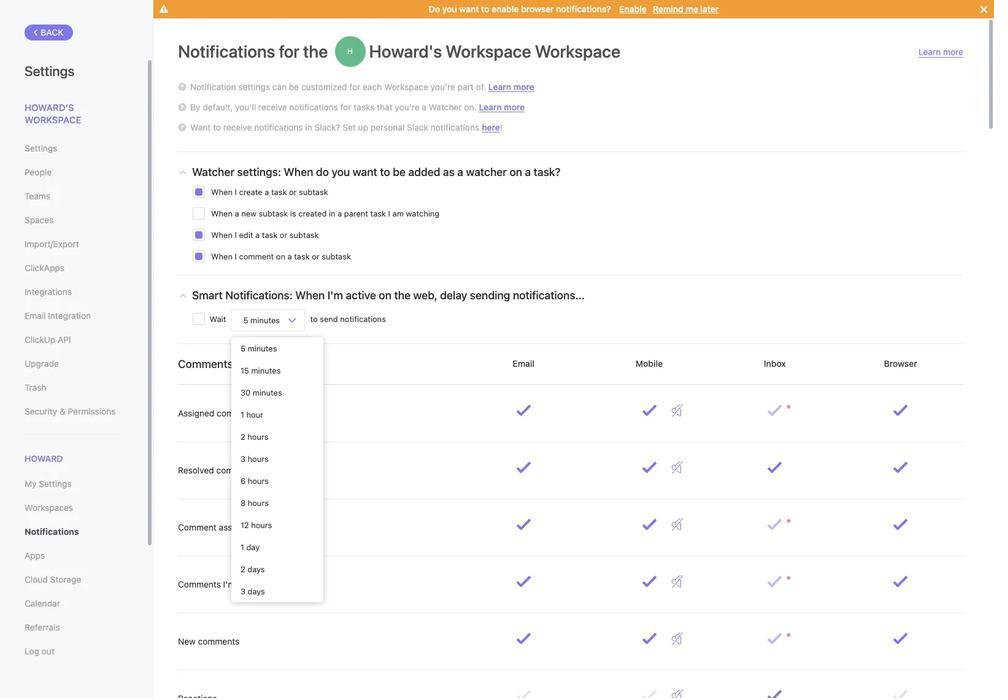 Task type: locate. For each thing, give the bounding box(es) containing it.
5 minutes up 15 minutes
[[240, 344, 277, 353]]

to right '12' at the left bottom of page
[[257, 522, 265, 533]]

1 1 from the top
[[240, 410, 244, 420]]

0 horizontal spatial on
[[276, 252, 285, 261]]

task
[[271, 187, 287, 197], [370, 209, 386, 218], [262, 230, 278, 240], [294, 252, 310, 261]]

new comments
[[178, 636, 239, 647]]

1 vertical spatial you're
[[395, 102, 419, 112]]

comments left 15
[[178, 357, 233, 370]]

1 vertical spatial 1
[[240, 542, 244, 552]]

receive down can
[[258, 102, 287, 112]]

do
[[429, 4, 440, 14]]

off image for comments i'm @mentioned in
[[672, 576, 683, 588]]

0 horizontal spatial watcher
[[192, 165, 234, 178]]

2 vertical spatial or
[[312, 252, 320, 261]]

learn more link for more
[[488, 81, 534, 92]]

subtask up created
[[299, 187, 328, 197]]

0 horizontal spatial howard's
[[25, 102, 74, 113]]

howard's for howard's workspace workspace
[[369, 41, 442, 61]]

0 vertical spatial on
[[510, 165, 522, 178]]

more inside by default, you'll receive notifications for tasks that you're a watcher on. learn more
[[504, 102, 525, 112]]

8
[[240, 498, 246, 508]]

that
[[377, 102, 392, 112]]

0 vertical spatial 2
[[240, 432, 245, 442]]

security & permissions
[[25, 406, 116, 417]]

1 vertical spatial learn
[[488, 81, 511, 92]]

resolved comments
[[178, 465, 258, 475]]

1 vertical spatial receive
[[223, 122, 252, 133]]

you're right that
[[395, 102, 419, 112]]

workspace up of.
[[446, 41, 531, 61]]

1 horizontal spatial i'm
[[327, 289, 343, 302]]

i'm left 3 days
[[223, 579, 235, 590]]

1 vertical spatial be
[[393, 165, 406, 178]]

2 vertical spatial on
[[379, 289, 391, 302]]

for left tasks
[[340, 102, 351, 112]]

you right 'do'
[[442, 4, 457, 14]]

minutes
[[250, 315, 280, 325], [248, 344, 277, 353], [251, 366, 281, 376], [253, 388, 282, 398]]

out
[[42, 646, 55, 657]]

@mentioned
[[238, 579, 287, 590]]

you
[[442, 4, 457, 14], [332, 165, 350, 178]]

1 vertical spatial 2
[[240, 565, 245, 574]]

howard's
[[369, 41, 442, 61], [25, 102, 74, 113]]

5 up 15
[[240, 344, 245, 353]]

1 vertical spatial off image
[[672, 576, 683, 588]]

hours for 3 hours
[[248, 454, 269, 464]]

2 horizontal spatial on
[[510, 165, 522, 178]]

up
[[358, 122, 368, 133]]

1 vertical spatial off image
[[672, 519, 683, 531]]

1 horizontal spatial or
[[289, 187, 297, 197]]

task left am
[[370, 209, 386, 218]]

0 vertical spatial learn more link
[[919, 47, 963, 58]]

hours right '12' at the left bottom of page
[[251, 520, 272, 530]]

the left the h
[[303, 41, 328, 61]]

off image
[[672, 404, 683, 417], [672, 519, 683, 531], [672, 690, 683, 698]]

hours for 6 hours
[[248, 476, 269, 486]]

task down when i edit a task or subtask
[[294, 252, 310, 261]]

i'm
[[327, 289, 343, 302], [223, 579, 235, 590]]

or for edit
[[280, 230, 287, 240]]

2 horizontal spatial in
[[329, 209, 335, 218]]

1 vertical spatial days
[[248, 587, 265, 596]]

upgrade link
[[25, 353, 122, 374]]

1 horizontal spatial email
[[510, 358, 537, 369]]

when for when i edit a task or subtask
[[211, 230, 233, 240]]

clickup api
[[25, 334, 71, 345]]

referrals
[[25, 622, 60, 633]]

workspace inside notification settings can be customized for each workspace you're part of. learn more
[[384, 82, 428, 92]]

workspace up settings link
[[25, 114, 81, 125]]

15 minutes
[[240, 366, 281, 376]]

on
[[510, 165, 522, 178], [276, 252, 285, 261], [379, 289, 391, 302]]

1 vertical spatial or
[[280, 230, 287, 240]]

in left slack?
[[305, 122, 312, 133]]

when left new
[[211, 209, 233, 218]]

more inside notification settings can be customized for each workspace you're part of. learn more
[[513, 81, 534, 92]]

1 vertical spatial for
[[349, 82, 360, 92]]

learn more link for learn
[[479, 102, 525, 112]]

you're left "part"
[[431, 82, 455, 92]]

1 horizontal spatial howard's
[[369, 41, 442, 61]]

2 hours
[[240, 432, 268, 442]]

1 days from the top
[[247, 565, 265, 574]]

receive
[[258, 102, 287, 112], [223, 122, 252, 133]]

notifications down 'on.'
[[431, 122, 479, 133]]

send
[[320, 314, 338, 324]]

2 off image from the top
[[672, 576, 683, 588]]

enable
[[492, 4, 519, 14]]

0 vertical spatial for
[[279, 41, 299, 61]]

howard's inside howard's workspace
[[25, 102, 74, 113]]

0 vertical spatial comments
[[178, 357, 233, 370]]

be left added
[[393, 165, 406, 178]]

1 horizontal spatial want
[[459, 4, 479, 14]]

watching
[[406, 209, 440, 218]]

when i create a task or subtask
[[211, 187, 328, 197]]

1 vertical spatial watcher
[[192, 165, 234, 178]]

0 horizontal spatial in
[[290, 579, 297, 590]]

2 up comments i'm @mentioned in
[[240, 565, 245, 574]]

1 2 from the top
[[240, 432, 245, 442]]

howard's up settings link
[[25, 102, 74, 113]]

you're for part
[[431, 82, 455, 92]]

my settings
[[25, 479, 72, 489]]

parent
[[344, 209, 368, 218]]

1 3 from the top
[[240, 454, 245, 464]]

notifications down workspaces
[[25, 527, 79, 537]]

comments for resolved comments
[[216, 465, 258, 475]]

2 for 2 hours
[[240, 432, 245, 442]]

0 vertical spatial me
[[686, 4, 698, 14]]

comments down 30
[[217, 408, 258, 418]]

hours for 2 hours
[[247, 432, 268, 442]]

teams
[[25, 191, 50, 201]]

when
[[284, 165, 313, 178], [211, 187, 233, 197], [211, 209, 233, 218], [211, 230, 233, 240], [211, 252, 233, 261], [295, 289, 325, 302]]

assigned
[[219, 522, 254, 533]]

3 off image from the top
[[672, 690, 683, 698]]

2 down 1 hour
[[240, 432, 245, 442]]

learn inside notification settings can be customized for each workspace you're part of. learn more
[[488, 81, 511, 92]]

receive down you'll
[[223, 122, 252, 133]]

howard's up each
[[369, 41, 442, 61]]

0 horizontal spatial email
[[25, 310, 46, 321]]

when left create
[[211, 187, 233, 197]]

1 off image from the top
[[672, 404, 683, 417]]

calendar link
[[25, 593, 122, 614]]

i for when i comment on a task or subtask
[[235, 252, 237, 261]]

2 vertical spatial off image
[[672, 633, 683, 645]]

0 horizontal spatial me
[[267, 522, 279, 533]]

2 vertical spatial comments
[[198, 636, 239, 647]]

trash
[[25, 382, 46, 393]]

when a new subtask is created in a parent task i am watching
[[211, 209, 440, 218]]

days down 2 days
[[248, 587, 265, 596]]

notifications up notification
[[178, 41, 275, 61]]

the
[[303, 41, 328, 61], [394, 289, 411, 302]]

0 vertical spatial the
[[303, 41, 328, 61]]

be right can
[[289, 82, 299, 92]]

on.
[[464, 102, 477, 112]]

0 vertical spatial 3
[[240, 454, 245, 464]]

1 comments from the top
[[178, 357, 233, 370]]

you're inside notification settings can be customized for each workspace you're part of. learn more
[[431, 82, 455, 92]]

to right the 'want'
[[213, 122, 221, 133]]

0 vertical spatial 1
[[240, 410, 244, 420]]

1 vertical spatial comments
[[216, 465, 258, 475]]

or
[[289, 187, 297, 197], [280, 230, 287, 240], [312, 252, 320, 261]]

for inside by default, you'll receive notifications for tasks that you're a watcher on. learn more
[[340, 102, 351, 112]]

2 3 from the top
[[240, 587, 245, 596]]

2 2 from the top
[[240, 565, 245, 574]]

5 minutes down notifications:
[[241, 315, 282, 325]]

3 for 3 days
[[240, 587, 245, 596]]

i
[[235, 187, 237, 197], [388, 209, 390, 218], [235, 230, 237, 240], [235, 252, 237, 261]]

when left do
[[284, 165, 313, 178]]

on right active
[[379, 289, 391, 302]]

comments up 6
[[216, 465, 258, 475]]

0 horizontal spatial want
[[353, 165, 377, 178]]

1 horizontal spatial in
[[305, 122, 312, 133]]

0 vertical spatial you're
[[431, 82, 455, 92]]

2 horizontal spatial or
[[312, 252, 320, 261]]

5 right "wait"
[[243, 315, 248, 325]]

off image
[[672, 461, 683, 474], [672, 576, 683, 588], [672, 633, 683, 645]]

security & permissions link
[[25, 401, 122, 422]]

1 vertical spatial email
[[510, 358, 537, 369]]

0 vertical spatial receive
[[258, 102, 287, 112]]

3 off image from the top
[[672, 633, 683, 645]]

days
[[247, 565, 265, 574], [248, 587, 265, 596]]

for up can
[[279, 41, 299, 61]]

spaces
[[25, 215, 54, 225]]

comments
[[178, 357, 233, 370], [178, 579, 221, 590]]

1 vertical spatial howard's
[[25, 102, 74, 113]]

workspace up that
[[384, 82, 428, 92]]

1 left the day
[[240, 542, 244, 552]]

0 horizontal spatial be
[[289, 82, 299, 92]]

0 vertical spatial howard's
[[369, 41, 442, 61]]

to left added
[[380, 165, 390, 178]]

settings right "my"
[[39, 479, 72, 489]]

howard's workspace
[[25, 102, 81, 125]]

2 comments from the top
[[178, 579, 221, 590]]

day
[[246, 542, 260, 552]]

1 vertical spatial comments
[[178, 579, 221, 590]]

to
[[481, 4, 489, 14], [213, 122, 221, 133], [380, 165, 390, 178], [310, 314, 318, 324], [257, 522, 265, 533]]

web,
[[413, 289, 437, 302]]

subtask down "when a new subtask is created in a parent task i am watching"
[[322, 252, 351, 261]]

task right edit
[[262, 230, 278, 240]]

for left each
[[349, 82, 360, 92]]

want right 'do'
[[459, 4, 479, 14]]

smart notifications: when i'm active on the web, delay sending notifications...
[[192, 289, 585, 302]]

comments for new comments
[[198, 636, 239, 647]]

a up slack
[[422, 102, 426, 112]]

0 horizontal spatial you're
[[395, 102, 419, 112]]

1 horizontal spatial notifications
[[178, 41, 275, 61]]

1 vertical spatial want
[[353, 165, 377, 178]]

2 1 from the top
[[240, 542, 244, 552]]

1 left hour
[[240, 410, 244, 420]]

0 vertical spatial notifications
[[178, 41, 275, 61]]

0 vertical spatial 5
[[243, 315, 248, 325]]

0 vertical spatial watcher
[[429, 102, 462, 112]]

you're inside by default, you'll receive notifications for tasks that you're a watcher on. learn more
[[395, 102, 419, 112]]

hours right 6
[[248, 476, 269, 486]]

notifications
[[178, 41, 275, 61], [25, 527, 79, 537]]

notifications down customized
[[289, 102, 338, 112]]

2 vertical spatial more
[[504, 102, 525, 112]]

1 vertical spatial in
[[329, 209, 335, 218]]

2 vertical spatial settings
[[39, 479, 72, 489]]

notifications inside 'link'
[[25, 527, 79, 537]]

email for email
[[510, 358, 537, 369]]

you right do
[[332, 165, 350, 178]]

a left parent
[[338, 209, 342, 218]]

when for when i create a task or subtask
[[211, 187, 233, 197]]

to inside want to receive notifications in slack? set up personal slack notifications here !
[[213, 122, 221, 133]]

me
[[686, 4, 698, 14], [267, 522, 279, 533]]

0 vertical spatial more
[[943, 47, 963, 57]]

1 horizontal spatial the
[[394, 289, 411, 302]]

notifications link
[[25, 522, 122, 543]]

you're
[[431, 82, 455, 92], [395, 102, 419, 112]]

3 up 6
[[240, 454, 245, 464]]

1 horizontal spatial me
[[686, 4, 698, 14]]

0 vertical spatial settings
[[25, 63, 74, 79]]

tasks
[[354, 102, 375, 112]]

1 vertical spatial learn more link
[[488, 81, 534, 92]]

2 vertical spatial learn
[[479, 102, 502, 112]]

0 vertical spatial email
[[25, 310, 46, 321]]

0 horizontal spatial or
[[280, 230, 287, 240]]

12 hours
[[240, 520, 272, 530]]

1 horizontal spatial on
[[379, 289, 391, 302]]

0 vertical spatial comments
[[217, 408, 258, 418]]

me left later
[[686, 4, 698, 14]]

slack
[[407, 122, 428, 133]]

or down created
[[312, 252, 320, 261]]

want
[[459, 4, 479, 14], [353, 165, 377, 178]]

i left comment
[[235, 252, 237, 261]]

1 vertical spatial you
[[332, 165, 350, 178]]

sending
[[470, 289, 510, 302]]

in
[[305, 122, 312, 133], [329, 209, 335, 218], [290, 579, 297, 590]]

i left create
[[235, 187, 237, 197]]

comments left 3 days
[[178, 579, 221, 590]]

notification settings can be customized for each workspace you're part of. learn more
[[190, 81, 534, 92]]

clickup api link
[[25, 330, 122, 350]]

as
[[443, 165, 455, 178]]

can
[[272, 82, 287, 92]]

watcher inside by default, you'll receive notifications for tasks that you're a watcher on. learn more
[[429, 102, 462, 112]]

the left web, at the left of the page
[[394, 289, 411, 302]]

in right @mentioned
[[290, 579, 297, 590]]

later
[[700, 4, 719, 14]]

0 vertical spatial off image
[[672, 404, 683, 417]]

receive inside want to receive notifications in slack? set up personal slack notifications here !
[[223, 122, 252, 133]]

hours down hour
[[247, 432, 268, 442]]

or up "when i comment on a task or subtask"
[[280, 230, 287, 240]]

2 days from the top
[[248, 587, 265, 596]]

email inside settings element
[[25, 310, 46, 321]]

when left edit
[[211, 230, 233, 240]]

be inside notification settings can be customized for each workspace you're part of. learn more
[[289, 82, 299, 92]]

i left am
[[388, 209, 390, 218]]

i left edit
[[235, 230, 237, 240]]

settings up the people
[[25, 143, 57, 153]]

off image for comment assigned to me
[[672, 519, 683, 531]]

days up @mentioned
[[247, 565, 265, 574]]

for for notifications
[[340, 102, 351, 112]]

1 horizontal spatial receive
[[258, 102, 287, 112]]

1 vertical spatial 3
[[240, 587, 245, 596]]

a inside by default, you'll receive notifications for tasks that you're a watcher on. learn more
[[422, 102, 426, 112]]

when for when a new subtask is created in a parent task i am watching
[[211, 209, 233, 218]]

when up send
[[295, 289, 325, 302]]

hours up the 6 hours
[[248, 454, 269, 464]]

2 vertical spatial learn more link
[[479, 102, 525, 112]]

me right '12' at the left bottom of page
[[267, 522, 279, 533]]

i'm up send
[[327, 289, 343, 302]]

watcher
[[429, 102, 462, 112], [192, 165, 234, 178]]

howard's workspace workspace
[[365, 41, 620, 61]]

1 vertical spatial settings
[[25, 143, 57, 153]]

2 vertical spatial off image
[[672, 690, 683, 698]]

cloud
[[25, 574, 48, 585]]

import/export link
[[25, 234, 122, 255]]

when left comment
[[211, 252, 233, 261]]

1 vertical spatial i'm
[[223, 579, 235, 590]]

3 hours
[[240, 454, 269, 464]]

workspace down do you want to enable browser notifications? enable remind me later
[[535, 41, 620, 61]]

0 vertical spatial off image
[[672, 461, 683, 474]]

a left new
[[235, 209, 239, 218]]

2 off image from the top
[[672, 519, 683, 531]]

1 vertical spatial more
[[513, 81, 534, 92]]

0 vertical spatial or
[[289, 187, 297, 197]]

12
[[240, 520, 249, 530]]

0 horizontal spatial i'm
[[223, 579, 235, 590]]

1 vertical spatial notifications
[[25, 527, 79, 537]]

0 vertical spatial days
[[247, 565, 265, 574]]

want right do
[[353, 165, 377, 178]]

watcher left settings:
[[192, 165, 234, 178]]

is
[[290, 209, 296, 218]]

comments for assigned comments
[[217, 408, 258, 418]]

hours for 8 hours
[[248, 498, 269, 508]]

1 horizontal spatial you're
[[431, 82, 455, 92]]

1 horizontal spatial watcher
[[429, 102, 462, 112]]

on right watcher
[[510, 165, 522, 178]]

0 horizontal spatial notifications
[[25, 527, 79, 537]]

delay
[[440, 289, 467, 302]]

2 vertical spatial in
[[290, 579, 297, 590]]

to left the 'enable'
[[481, 4, 489, 14]]

settings down back link
[[25, 63, 74, 79]]

watcher settings: when do you want to be added as a watcher on a task?
[[192, 165, 561, 178]]

1 horizontal spatial you
[[442, 4, 457, 14]]

want
[[190, 122, 211, 133]]

apps
[[25, 551, 45, 561]]

watcher left 'on.'
[[429, 102, 462, 112]]

on right comment
[[276, 252, 285, 261]]

comments right new
[[198, 636, 239, 647]]

hours right 8
[[248, 498, 269, 508]]

to send notifications
[[308, 314, 386, 324]]

1 off image from the top
[[672, 461, 683, 474]]

or up is
[[289, 187, 297, 197]]

0 horizontal spatial the
[[303, 41, 328, 61]]

created
[[298, 209, 327, 218]]

for inside notification settings can be customized for each workspace you're part of. learn more
[[349, 82, 360, 92]]



Task type: vqa. For each thing, say whether or not it's contained in the screenshot.
Action
no



Task type: describe. For each thing, give the bounding box(es) containing it.
30
[[240, 388, 250, 398]]

1 vertical spatial the
[[394, 289, 411, 302]]

3 for 3 hours
[[240, 454, 245, 464]]

inbox
[[762, 358, 788, 369]]

part
[[458, 82, 474, 92]]

to left send
[[310, 314, 318, 324]]

minutes down notifications:
[[250, 315, 280, 325]]

0 vertical spatial you
[[442, 4, 457, 14]]

by
[[190, 102, 200, 112]]

am
[[392, 209, 404, 218]]

1 vertical spatial 5
[[240, 344, 245, 353]]

i for when i create a task or subtask
[[235, 187, 237, 197]]

minutes right 30
[[253, 388, 282, 398]]

notifications down active
[[340, 314, 386, 324]]

of.
[[476, 82, 486, 92]]

1 vertical spatial 5 minutes
[[240, 344, 277, 353]]

task right create
[[271, 187, 287, 197]]

for for customized
[[349, 82, 360, 92]]

by default, you'll receive notifications for tasks that you're a watcher on. learn more
[[190, 102, 525, 112]]

subtask left is
[[259, 209, 288, 218]]

customized
[[301, 82, 347, 92]]

watcher
[[466, 165, 507, 178]]

learn inside by default, you'll receive notifications for tasks that you're a watcher on. learn more
[[479, 102, 502, 112]]

email integration
[[25, 310, 91, 321]]

storage
[[50, 574, 81, 585]]

settings element
[[0, 0, 153, 698]]

0 vertical spatial i'm
[[327, 289, 343, 302]]

clickapps link
[[25, 258, 122, 279]]

spaces link
[[25, 210, 122, 231]]

when i comment on a task or subtask
[[211, 252, 351, 261]]

each
[[363, 82, 382, 92]]

settings:
[[237, 165, 281, 178]]

howard
[[25, 453, 63, 464]]

security
[[25, 406, 57, 417]]

8 hours
[[240, 498, 269, 508]]

personal
[[370, 122, 405, 133]]

learn more
[[919, 47, 963, 57]]

log out
[[25, 646, 55, 657]]

a right edit
[[255, 230, 260, 240]]

1 vertical spatial on
[[276, 252, 285, 261]]

teams link
[[25, 186, 122, 207]]

days for 2 days
[[247, 565, 265, 574]]

create
[[239, 187, 262, 197]]

i for when i edit a task or subtask
[[235, 230, 237, 240]]

comments for comments
[[178, 357, 233, 370]]

clickup
[[25, 334, 55, 345]]

comments i'm @mentioned in
[[178, 579, 297, 590]]

a left 'task?'
[[525, 165, 531, 178]]

1 horizontal spatial be
[[393, 165, 406, 178]]

subtask down created
[[290, 230, 319, 240]]

0 vertical spatial learn
[[919, 47, 941, 57]]

notifications:
[[225, 289, 293, 302]]

log
[[25, 646, 39, 657]]

workspaces
[[25, 503, 73, 513]]

6
[[240, 476, 246, 486]]

notifications?
[[556, 4, 611, 14]]

comment
[[178, 522, 217, 533]]

cloud storage
[[25, 574, 81, 585]]

you're for a
[[395, 102, 419, 112]]

smart
[[192, 289, 223, 302]]

off image for new comments
[[672, 633, 683, 645]]

browser
[[521, 4, 554, 14]]

remind
[[653, 4, 683, 14]]

cloud storage link
[[25, 570, 122, 590]]

or for create
[[289, 187, 297, 197]]

default,
[[203, 102, 233, 112]]

1 for 1 day
[[240, 542, 244, 552]]

new
[[178, 636, 196, 647]]

1 hour
[[240, 410, 263, 420]]

1 vertical spatial me
[[267, 522, 279, 533]]

hour
[[246, 410, 263, 420]]

import/export
[[25, 239, 79, 249]]

minutes right 15
[[251, 366, 281, 376]]

my settings link
[[25, 474, 122, 495]]

added
[[408, 165, 440, 178]]

notifications...
[[513, 289, 585, 302]]

comments for comments i'm @mentioned in
[[178, 579, 221, 590]]

resolved
[[178, 465, 214, 475]]

comment assigned to me
[[178, 522, 281, 533]]

days for 3 days
[[248, 587, 265, 596]]

notifications down you'll
[[254, 122, 303, 133]]

do you want to enable browser notifications? enable remind me later
[[429, 4, 719, 14]]

email for email integration
[[25, 310, 46, 321]]

receive inside by default, you'll receive notifications for tasks that you're a watcher on. learn more
[[258, 102, 287, 112]]

task?
[[534, 165, 561, 178]]

a right create
[[265, 187, 269, 197]]

set
[[343, 122, 356, 133]]

1 for 1 hour
[[240, 410, 244, 420]]

0 vertical spatial 5 minutes
[[241, 315, 282, 325]]

new
[[241, 209, 257, 218]]

settings link
[[25, 138, 122, 159]]

a down when i edit a task or subtask
[[288, 252, 292, 261]]

apps link
[[25, 546, 122, 566]]

0 horizontal spatial you
[[332, 165, 350, 178]]

referrals link
[[25, 617, 122, 638]]

!
[[500, 122, 503, 133]]

slack?
[[315, 122, 340, 133]]

notifications for notifications for the
[[178, 41, 275, 61]]

minutes up 15 minutes
[[248, 344, 277, 353]]

my
[[25, 479, 37, 489]]

clickapps
[[25, 263, 64, 273]]

notifications for the
[[178, 41, 332, 61]]

assigned
[[178, 408, 214, 418]]

howard's for howard's workspace
[[25, 102, 74, 113]]

hours for 12 hours
[[251, 520, 272, 530]]

6 hours
[[240, 476, 269, 486]]

0 vertical spatial want
[[459, 4, 479, 14]]

active
[[346, 289, 376, 302]]

workspaces link
[[25, 498, 122, 519]]

permissions
[[68, 406, 116, 417]]

off image for resolved comments
[[672, 461, 683, 474]]

a right 'as' on the left top
[[457, 165, 463, 178]]

2 for 2 days
[[240, 565, 245, 574]]

back link
[[25, 25, 73, 40]]

30 minutes
[[240, 388, 282, 398]]

do
[[316, 165, 329, 178]]

want to receive notifications in slack? set up personal slack notifications here !
[[190, 122, 503, 133]]

log out link
[[25, 641, 122, 662]]

when for when i comment on a task or subtask
[[211, 252, 233, 261]]

here link
[[482, 122, 500, 132]]

notifications for notifications
[[25, 527, 79, 537]]

in inside want to receive notifications in slack? set up personal slack notifications here !
[[305, 122, 312, 133]]

edit
[[239, 230, 253, 240]]

enable
[[619, 4, 647, 14]]

calendar
[[25, 598, 60, 609]]

notifications inside by default, you'll receive notifications for tasks that you're a watcher on. learn more
[[289, 102, 338, 112]]

integrations link
[[25, 282, 122, 303]]

&
[[60, 406, 66, 417]]

api
[[58, 334, 71, 345]]

workspace inside settings element
[[25, 114, 81, 125]]

assigned comments
[[178, 408, 261, 418]]

off image for assigned comments
[[672, 404, 683, 417]]



